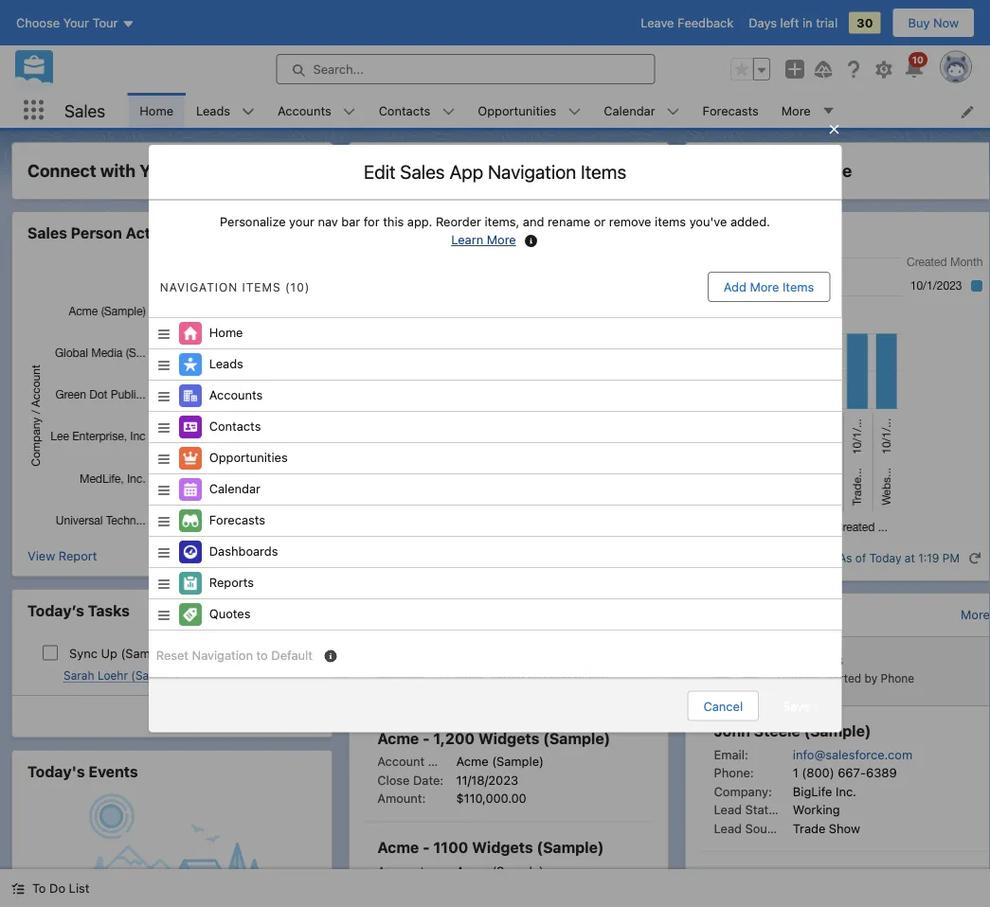 Task type: locate. For each thing, give the bounding box(es) containing it.
1 horizontal spatial home
[[209, 325, 243, 339]]

acme up "11/18/2023"
[[456, 755, 489, 769]]

1 horizontal spatial pm
[[943, 551, 960, 565]]

more for add
[[750, 280, 779, 294]]

contacts link
[[367, 93, 442, 128]]

as of today at 1:​19 pm left text default image
[[839, 551, 960, 565]]

1 horizontal spatial today
[[273, 647, 305, 660]]

0 horizontal spatial pipeline
[[407, 224, 466, 242]]

calendar list item
[[592, 93, 691, 128]]

your right build
[[746, 161, 783, 181]]

1 vertical spatial account
[[377, 864, 425, 879]]

as
[[188, 549, 202, 563], [839, 551, 852, 565]]

(10)
[[285, 280, 310, 293]]

email:
[[714, 748, 748, 762]]

john steele (sample)
[[714, 722, 871, 740]]

navigation down activity
[[160, 280, 238, 293]]

1,200
[[433, 730, 475, 748]]

accounts list item
[[266, 93, 367, 128]]

my
[[774, 651, 796, 669]]

calendar up dashboards
[[209, 481, 261, 496]]

sales for sales person activity
[[27, 224, 67, 242]]

name: down 1100
[[428, 864, 465, 879]]

home down navigation items (10)
[[209, 325, 243, 339]]

0 vertical spatial opportunities
[[478, 103, 556, 117]]

1 horizontal spatial 2+
[[774, 672, 788, 685]]

1 lead from the top
[[714, 803, 742, 817]]

at
[[254, 549, 264, 563], [905, 551, 915, 565]]

navigation left to at the bottom left
[[192, 648, 253, 662]]

2 horizontal spatial today
[[869, 551, 901, 565]]

remove
[[609, 214, 651, 228]]

items, down 'my'
[[791, 672, 824, 685]]

today right to at the bottom left
[[273, 647, 305, 660]]

info@salesforce.com link
[[793, 748, 913, 762]]

0 horizontal spatial forecasts
[[209, 513, 265, 527]]

sorted left the phone
[[827, 672, 861, 685]]

lead down company:
[[714, 803, 742, 817]]

1 vertical spatial accounts
[[209, 388, 263, 402]]

tasks
[[88, 602, 130, 620]]

acme - 1,200 widgets (sample)
[[377, 730, 610, 748]]

1 horizontal spatial opportunities
[[478, 103, 556, 117]]

0 vertical spatial contacts
[[379, 103, 430, 117]]

2 vertical spatial more
[[961, 607, 990, 622]]

days left in trial
[[749, 16, 838, 30]]

0 horizontal spatial contacts
[[209, 419, 261, 433]]

view left report
[[27, 549, 55, 563]]

view all link
[[149, 710, 195, 724]]

by left the phone
[[865, 672, 878, 685]]

leads right 'my'
[[800, 651, 843, 669]]

items, up name
[[454, 672, 487, 685]]

group
[[731, 58, 770, 81]]

opportunities up dashboards
[[209, 450, 288, 464]]

1 2+ from the left
[[437, 672, 451, 685]]

pm
[[292, 549, 309, 563], [943, 551, 960, 565]]

1 horizontal spatial contacts
[[379, 103, 430, 117]]

learn more
[[451, 232, 516, 247]]

navigation up the and
[[488, 160, 576, 183]]

0 horizontal spatial opportunities
[[209, 450, 288, 464]]

leads list item
[[185, 93, 266, 128]]

1 vertical spatial forecasts
[[209, 513, 265, 527]]

in
[[803, 16, 813, 30]]

2+ inside my leads 2+ items, sorted by phone
[[774, 672, 788, 685]]

0 vertical spatial view
[[27, 549, 55, 563]]

manage & close deals
[[364, 161, 544, 181]]

today's events
[[27, 763, 138, 781]]

2 vertical spatial sales
[[27, 224, 67, 242]]

pipeline up 'source'
[[787, 161, 852, 181]]

1 horizontal spatial as
[[839, 551, 852, 565]]

name: down 1,200
[[428, 755, 465, 769]]

0 horizontal spatial sorted
[[490, 672, 525, 685]]

1 horizontal spatial items
[[581, 160, 626, 183]]

and
[[523, 214, 544, 228]]

close right &
[[449, 161, 495, 181]]

sales for sales
[[64, 100, 105, 121]]

0 horizontal spatial by
[[528, 672, 541, 685]]

forecasts up dashboards
[[209, 513, 265, 527]]

your
[[289, 214, 314, 228]]

close
[[449, 161, 495, 181], [377, 773, 410, 788]]

1 vertical spatial contacts
[[209, 419, 261, 433]]

0 vertical spatial forecasts
[[703, 103, 759, 117]]

0 vertical spatial name:
[[428, 755, 465, 769]]

1 - from the top
[[423, 730, 430, 748]]

2 horizontal spatial items
[[783, 280, 814, 294]]

account
[[377, 755, 425, 769], [377, 864, 425, 879]]

show
[[829, 821, 860, 836]]

0 vertical spatial home
[[140, 103, 173, 117]]

sales left "person" at the left
[[27, 224, 67, 242]]

1 horizontal spatial view
[[149, 710, 177, 724]]

1 vertical spatial -
[[423, 839, 430, 857]]

1 vertical spatial more
[[750, 280, 779, 294]]

more for learn
[[487, 232, 516, 247]]

items, up learn more
[[485, 214, 520, 228]]

by inside my leads 2+ items, sorted by phone
[[865, 672, 878, 685]]

more down personalize your nav bar for this app. reorder items, and rename or remove items you've added.
[[487, 232, 516, 247]]

2 horizontal spatial by
[[865, 672, 878, 685]]

0 vertical spatial calendar
[[604, 103, 655, 117]]

personalize your nav bar for this app. reorder items, and rename or remove items you've added.
[[220, 214, 770, 228]]

leads inside my leads 2+ items, sorted by phone
[[800, 651, 843, 669]]

quotes
[[209, 606, 251, 621]]

view inside "link"
[[27, 549, 55, 563]]

maria
[[714, 869, 755, 887]]

0 vertical spatial sales
[[64, 100, 105, 121]]

steele
[[754, 722, 800, 740]]

leave feedback link
[[641, 16, 734, 30]]

2 - from the top
[[423, 839, 430, 857]]

opportunities up deals
[[478, 103, 556, 117]]

by left 'source'
[[748, 224, 766, 242]]

more down text default image
[[961, 607, 990, 622]]

customers
[[181, 161, 270, 181]]

0 horizontal spatial accounts
[[209, 388, 263, 402]]

leads inside list box
[[209, 356, 243, 370]]

to
[[256, 648, 268, 662]]

0 horizontal spatial your
[[140, 161, 177, 181]]

0 horizontal spatial 2+
[[437, 672, 451, 685]]

calendar down leave
[[604, 103, 655, 117]]

add more items button
[[708, 272, 830, 302]]

2 2+ from the left
[[774, 672, 788, 685]]

1 vertical spatial calendar
[[209, 481, 261, 496]]

1 sorted from the left
[[490, 672, 525, 685]]

name:
[[428, 755, 465, 769], [428, 864, 465, 879]]

2+ up name
[[437, 672, 451, 685]]

list box containing home
[[149, 317, 842, 631]]

widgets up "11/18/2023"
[[478, 730, 540, 748]]

0 vertical spatial account
[[377, 755, 425, 769]]

navigation items (10)
[[160, 280, 310, 293]]

contacts list item
[[367, 93, 466, 128]]

report
[[58, 549, 97, 563]]

0 horizontal spatial more
[[487, 232, 516, 247]]

1 horizontal spatial pipeline
[[787, 161, 852, 181]]

1 vertical spatial home
[[209, 325, 243, 339]]

left
[[780, 16, 799, 30]]

1 vertical spatial opportunities
[[209, 450, 288, 464]]

view
[[27, 549, 55, 563], [149, 710, 177, 724]]

widgets inside acme - 1100 widgets (sample) account name: acme (sample)
[[472, 839, 533, 857]]

rename
[[548, 214, 590, 228]]

lead status: working lead source: trade show
[[714, 803, 860, 836]]

as of today at 1:​19 pm up reports on the bottom left
[[188, 549, 309, 563]]

today left text default image
[[869, 551, 901, 565]]

- for 1100
[[423, 839, 430, 857]]

home inside list
[[140, 103, 173, 117]]

acme down amount: in the left of the page
[[377, 839, 419, 857]]

widgets down $110,000.00
[[472, 839, 533, 857]]

items,
[[485, 214, 520, 228], [454, 672, 487, 685], [791, 672, 824, 685]]

leads link
[[185, 93, 242, 128]]

leads
[[196, 103, 230, 117], [701, 224, 745, 242], [209, 356, 243, 370], [800, 651, 843, 669]]

1 horizontal spatial as of today at 1:​19 pm
[[839, 551, 960, 565]]

1
[[793, 766, 799, 780]]

items left (10)
[[242, 280, 281, 293]]

you've
[[689, 214, 727, 228]]

account up close date: on the bottom left of the page
[[377, 755, 425, 769]]

pipeline
[[787, 161, 852, 181], [407, 224, 466, 242]]

by left the opportunity
[[528, 672, 541, 685]]

calendar inside list item
[[604, 103, 655, 117]]

1 vertical spatial navigation
[[160, 280, 238, 293]]

0 vertical spatial lead
[[714, 803, 742, 817]]

sorted inside 2+ items, sorted by opportunity name
[[490, 672, 525, 685]]

2 name: from the top
[[428, 864, 465, 879]]

sales right edit
[[400, 160, 445, 183]]

default
[[271, 648, 313, 662]]

view left the all
[[149, 710, 177, 724]]

30
[[857, 16, 873, 30]]

1 horizontal spatial more
[[750, 280, 779, 294]]

1 vertical spatial name:
[[428, 864, 465, 879]]

1 vertical spatial view
[[149, 710, 177, 724]]

your right with
[[140, 161, 177, 181]]

list
[[69, 882, 89, 896]]

pm left text default image
[[943, 551, 960, 565]]

leads right home link
[[196, 103, 230, 117]]

activity
[[126, 224, 182, 242]]

0 vertical spatial close
[[449, 161, 495, 181]]

navigation
[[488, 160, 576, 183], [160, 280, 238, 293], [192, 648, 253, 662]]

loehr
[[97, 669, 128, 682]]

1 vertical spatial lead
[[714, 821, 742, 836]]

by inside 2+ items, sorted by opportunity name
[[528, 672, 541, 685]]

0 horizontal spatial today
[[219, 549, 251, 563]]

- left 1100
[[423, 839, 430, 857]]

0 horizontal spatial home
[[140, 103, 173, 117]]

pm right dashboards
[[292, 549, 309, 563]]

1 horizontal spatial calendar
[[604, 103, 655, 117]]

edit sales app navigation items
[[364, 160, 626, 183]]

sync up (sample)
[[69, 647, 173, 661]]

1 horizontal spatial close
[[449, 161, 495, 181]]

learn more link
[[451, 232, 516, 247]]

2 account from the top
[[377, 864, 425, 879]]

forecasts up build
[[703, 103, 759, 117]]

0 horizontal spatial view
[[27, 549, 55, 563]]

0 horizontal spatial calendar
[[209, 481, 261, 496]]

- left 1,200
[[423, 730, 430, 748]]

more right add
[[750, 280, 779, 294]]

0 horizontal spatial pm
[[292, 549, 309, 563]]

list box
[[149, 317, 842, 631]]

0 vertical spatial -
[[423, 730, 430, 748]]

working
[[793, 803, 840, 817]]

items up or
[[581, 160, 626, 183]]

1 horizontal spatial forecasts
[[703, 103, 759, 117]]

2+ down 'my'
[[774, 672, 788, 685]]

by
[[748, 224, 766, 242], [528, 672, 541, 685], [865, 672, 878, 685]]

2 sorted from the left
[[827, 672, 861, 685]]

0 vertical spatial navigation
[[488, 160, 576, 183]]

items down 'source'
[[783, 280, 814, 294]]

opportunities
[[478, 103, 556, 117], [209, 450, 288, 464]]

lead left source:
[[714, 821, 742, 836]]

app.
[[407, 214, 432, 228]]

6389
[[866, 766, 897, 780]]

- for 1,200
[[423, 730, 430, 748]]

connect with your customers
[[27, 161, 270, 181]]

2 vertical spatial navigation
[[192, 648, 253, 662]]

leads down navigation items (10)
[[209, 356, 243, 370]]

more inside button
[[750, 280, 779, 294]]

more
[[487, 232, 516, 247], [750, 280, 779, 294], [961, 607, 990, 622]]

account down amount: in the left of the page
[[377, 864, 425, 879]]

- inside acme - 1100 widgets (sample) account name: acme (sample)
[[423, 839, 430, 857]]

1 your from the left
[[140, 161, 177, 181]]

events
[[89, 763, 138, 781]]

1 horizontal spatial sorted
[[827, 672, 861, 685]]

home left leads link
[[140, 103, 173, 117]]

calendar link
[[592, 93, 667, 128]]

0 vertical spatial accounts
[[278, 103, 331, 117]]

0 vertical spatial pipeline
[[787, 161, 852, 181]]

acme up close date: on the bottom left of the page
[[377, 730, 419, 748]]

source
[[770, 224, 822, 242]]

1 horizontal spatial your
[[746, 161, 783, 181]]

items, inside 2+ items, sorted by opportunity name
[[454, 672, 487, 685]]

pipeline right this
[[407, 224, 466, 242]]

1 vertical spatial widgets
[[472, 839, 533, 857]]

build your pipeline
[[701, 161, 852, 181]]

list
[[128, 93, 990, 128]]

0 vertical spatial more
[[487, 232, 516, 247]]

today up reports on the bottom left
[[219, 549, 251, 563]]

sorted up acme - 1,200 widgets (sample)
[[490, 672, 525, 685]]

close up amount: in the left of the page
[[377, 773, 410, 788]]

1 horizontal spatial accounts
[[278, 103, 331, 117]]

0 vertical spatial widgets
[[478, 730, 540, 748]]

gardner
[[759, 869, 819, 887]]

sales up connect
[[64, 100, 105, 121]]

2 your from the left
[[746, 161, 783, 181]]

name: inside acme - 1100 widgets (sample) account name: acme (sample)
[[428, 864, 465, 879]]

0 horizontal spatial close
[[377, 773, 410, 788]]



Task type: describe. For each thing, give the bounding box(es) containing it.
&
[[433, 161, 445, 181]]

opportunities inside list box
[[209, 450, 288, 464]]

1100
[[433, 839, 468, 857]]

1 vertical spatial close
[[377, 773, 410, 788]]

2+ items, sorted by opportunity name
[[437, 672, 608, 699]]

sarah loehr (sample) link
[[63, 669, 180, 683]]

view report link
[[27, 547, 97, 565]]

account name: acme (sample)
[[377, 755, 544, 769]]

for
[[364, 214, 380, 228]]

leave feedback
[[641, 16, 734, 30]]

show more my leads records element
[[961, 607, 990, 622]]

1 horizontal spatial of
[[855, 551, 866, 565]]

acme - 1100 widgets (sample) account name: acme (sample)
[[377, 839, 604, 879]]

items inside add more items button
[[783, 280, 814, 294]]

up
[[101, 647, 117, 661]]

$110,000.00
[[456, 792, 527, 806]]

my leads 2+ items, sorted by phone
[[774, 651, 915, 685]]

opportunity
[[544, 672, 608, 685]]

1 horizontal spatial 1:​19
[[918, 551, 939, 565]]

close date:
[[377, 773, 444, 788]]

edit
[[364, 160, 396, 183]]

sync up (sample) link
[[69, 647, 173, 661]]

all
[[180, 710, 195, 724]]

john
[[714, 722, 750, 740]]

0 horizontal spatial 1:​19
[[268, 549, 289, 563]]

maria gardner (sample)
[[714, 869, 889, 887]]

accounts inside accounts 'link'
[[278, 103, 331, 117]]

accounts link
[[266, 93, 343, 128]]

this
[[383, 214, 404, 228]]

phone:
[[714, 766, 754, 780]]

calendar inside list box
[[209, 481, 261, 496]]

1 horizontal spatial by
[[748, 224, 766, 242]]

1 name: from the top
[[428, 755, 465, 769]]

0 horizontal spatial items
[[242, 280, 281, 293]]

list containing home
[[128, 93, 990, 128]]

date:
[[413, 773, 444, 788]]

667-
[[838, 766, 866, 780]]

add
[[724, 280, 747, 294]]

days
[[749, 16, 777, 30]]

amount:
[[377, 792, 426, 806]]

opportunities link
[[466, 93, 568, 128]]

text default image
[[11, 883, 25, 896]]

view for view report
[[27, 549, 55, 563]]

info@salesforce.com
[[793, 748, 913, 762]]

learn
[[451, 232, 483, 247]]

0 horizontal spatial as
[[188, 549, 202, 563]]

accounts inside list box
[[209, 388, 263, 402]]

leave
[[641, 16, 674, 30]]

reset
[[156, 648, 189, 662]]

dashboards
[[209, 544, 278, 558]]

cancel
[[704, 699, 743, 713]]

added.
[[730, 214, 770, 228]]

view report
[[27, 549, 97, 563]]

status:
[[745, 803, 786, 817]]

or
[[594, 214, 606, 228]]

sales person activity
[[27, 224, 182, 242]]

account inside acme - 1100 widgets (sample) account name: acme (sample)
[[377, 864, 425, 879]]

opportunities inside opportunities link
[[478, 103, 556, 117]]

sarah loehr (sample)
[[63, 669, 180, 682]]

with
[[100, 161, 136, 181]]

2 lead from the top
[[714, 821, 742, 836]]

0 horizontal spatial as of today at 1:​19 pm
[[188, 549, 309, 563]]

do
[[49, 882, 65, 896]]

11/18/2023
[[456, 773, 518, 788]]

team
[[364, 224, 404, 242]]

home link
[[128, 93, 185, 128]]

buy now button
[[892, 8, 975, 38]]

view for view all
[[149, 710, 177, 724]]

items, inside my leads 2+ items, sorted by phone
[[791, 672, 824, 685]]

to do list button
[[0, 870, 101, 908]]

deals
[[499, 161, 544, 181]]

search...
[[313, 62, 364, 76]]

sync
[[69, 647, 97, 661]]

leads inside 'list item'
[[196, 103, 230, 117]]

save button
[[767, 691, 826, 721]]

items
[[655, 214, 686, 228]]

to do list
[[32, 882, 89, 896]]

widgets for 1,200
[[478, 730, 540, 748]]

to
[[32, 882, 46, 896]]

biglife inc.
[[793, 785, 856, 799]]

buy
[[908, 16, 930, 30]]

cancel button
[[687, 691, 759, 721]]

leads by source
[[701, 224, 822, 242]]

opportunities list item
[[466, 93, 592, 128]]

2+ inside 2+ items, sorted by opportunity name
[[437, 672, 451, 685]]

build
[[701, 161, 742, 181]]

sorted inside my leads 2+ items, sorted by phone
[[827, 672, 861, 685]]

phone
[[881, 672, 915, 685]]

person
[[71, 224, 122, 242]]

search... button
[[276, 54, 655, 84]]

0 horizontal spatial of
[[205, 549, 216, 563]]

contacts inside "contacts" link
[[379, 103, 430, 117]]

leads right items
[[701, 224, 745, 242]]

widgets for 1100
[[472, 839, 533, 857]]

trade
[[793, 821, 826, 836]]

today's
[[27, 763, 85, 781]]

feedback
[[678, 16, 734, 30]]

0 horizontal spatial at
[[254, 549, 264, 563]]

maria gardner (sample) link
[[714, 866, 977, 908]]

sarah
[[63, 669, 94, 682]]

now
[[933, 16, 959, 30]]

add more items
[[724, 280, 814, 294]]

trial
[[816, 16, 838, 30]]

connect
[[27, 161, 96, 181]]

1 vertical spatial pipeline
[[407, 224, 466, 242]]

2 horizontal spatial more
[[961, 607, 990, 622]]

home inside list box
[[209, 325, 243, 339]]

source:
[[745, 821, 789, 836]]

forecasts inside "link"
[[703, 103, 759, 117]]

1 account from the top
[[377, 755, 425, 769]]

1 horizontal spatial at
[[905, 551, 915, 565]]

acme down 1100
[[456, 864, 489, 879]]

1 vertical spatial sales
[[400, 160, 445, 183]]

(800)
[[802, 766, 834, 780]]

text default image
[[968, 552, 982, 565]]

name
[[437, 686, 468, 699]]

manage
[[364, 161, 429, 181]]



Task type: vqa. For each thing, say whether or not it's contained in the screenshot.
- associated with 1,200
yes



